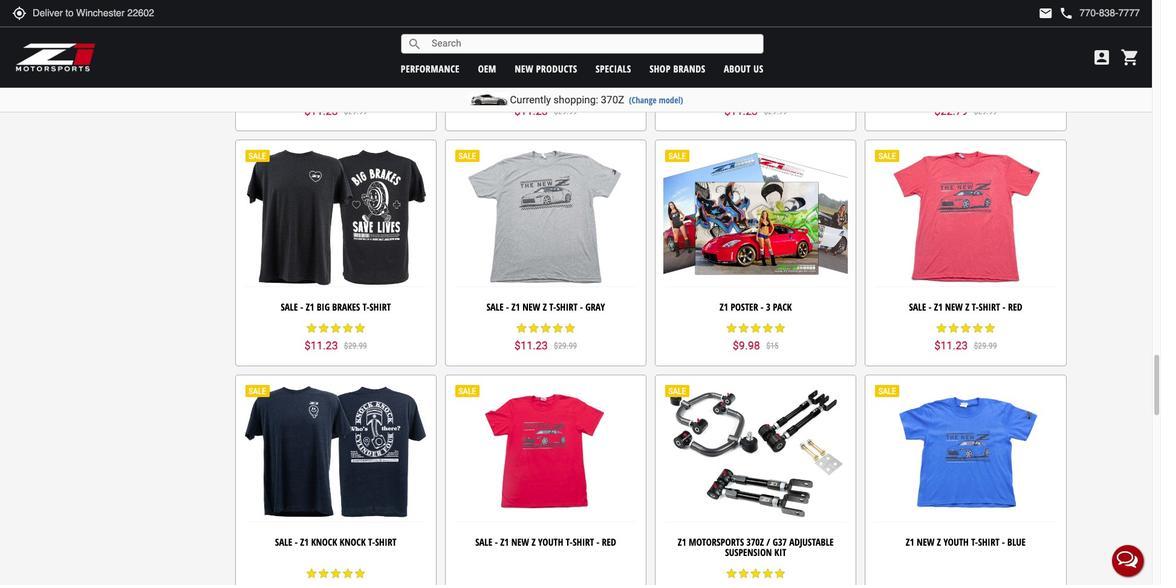 Task type: locate. For each thing, give the bounding box(es) containing it.
t-
[[373, 55, 380, 68], [576, 55, 583, 68], [802, 55, 809, 68], [362, 301, 369, 314], [549, 301, 556, 314], [972, 301, 979, 314], [368, 536, 375, 549], [566, 536, 573, 549], [971, 536, 978, 549]]

star star star star star $11.23 $29.99
[[304, 87, 367, 117], [304, 322, 367, 352], [514, 322, 577, 352], [934, 322, 997, 352]]

2 knock from the left
[[340, 536, 366, 549]]

shopping:
[[553, 94, 598, 106]]

$11.23 $29.99
[[514, 104, 577, 117], [724, 104, 787, 117]]

0 vertical spatial 370z
[[601, 94, 624, 106]]

currently shopping: 370z (change model)
[[510, 94, 683, 106]]

z
[[543, 301, 547, 314], [965, 301, 969, 314], [531, 536, 536, 549], [937, 536, 941, 549]]

nice
[[523, 55, 541, 68]]

z1 for sale - z1 boost got me loose t-shirt
[[706, 55, 715, 68]]

1 horizontal spatial me
[[762, 55, 773, 68]]

star star star star star
[[306, 568, 366, 580], [725, 568, 786, 580]]

$11.23 down big
[[304, 339, 338, 352]]

z for gray
[[543, 301, 547, 314]]

$11.23 $29.99 down us
[[724, 104, 787, 117]]

1 horizontal spatial red
[[1008, 301, 1022, 314]]

z1
[[296, 55, 304, 68], [512, 55, 521, 68], [706, 55, 715, 68], [306, 301, 314, 314], [511, 301, 520, 314], [720, 301, 728, 314], [934, 301, 943, 314], [300, 536, 309, 549], [500, 536, 509, 549], [678, 536, 686, 549], [906, 536, 914, 549]]

$29.99 down brakes
[[344, 341, 367, 351]]

-
[[290, 55, 293, 68], [507, 55, 510, 68], [701, 55, 704, 68], [300, 301, 303, 314], [506, 301, 509, 314], [580, 301, 583, 314], [760, 301, 764, 314], [929, 301, 932, 314], [1003, 301, 1006, 314], [295, 536, 298, 549], [495, 536, 498, 549], [596, 536, 599, 549], [1002, 536, 1005, 549]]

adjustable
[[789, 536, 834, 549]]

$29.99 right $22.79 at the top right
[[974, 106, 997, 116]]

brands
[[673, 62, 706, 75]]

370z left /
[[746, 536, 764, 549]]

about us link
[[724, 62, 764, 75]]

0 horizontal spatial youth
[[538, 536, 563, 549]]

z1 for sale - z1 new z t-shirt - red
[[934, 301, 943, 314]]

pack
[[773, 301, 792, 314]]

0 horizontal spatial red
[[602, 536, 616, 549]]

$11.23 for sale - z1 new z t-shirt - red
[[934, 339, 968, 352]]

$29.99 down harder on the top
[[344, 106, 367, 116]]

star star star star star $11.23 $29.99 down sale - z1 big brakes t-shirt
[[304, 322, 367, 352]]

star star star star star $11.23 $29.99 down the "sale - z1 kick me harder t-shirt"
[[304, 87, 367, 117]]

$11.23 down sale - z1 new z t-shirt - gray
[[514, 339, 548, 352]]

$9.98
[[733, 339, 760, 352]]

new products
[[515, 62, 577, 75]]

370z for motorsports
[[746, 536, 764, 549]]

370z left (change
[[601, 94, 624, 106]]

g37
[[773, 536, 787, 549]]

Search search field
[[422, 35, 763, 53]]

z1 motorsports logo image
[[15, 42, 96, 73]]

$29.99
[[344, 106, 367, 116], [554, 106, 577, 116], [764, 106, 787, 116], [974, 106, 997, 116], [344, 341, 367, 351], [554, 341, 577, 351], [974, 341, 997, 351]]

phone link
[[1059, 6, 1140, 21]]

$11.23 for sale - z1 new z t-shirt - gray
[[514, 339, 548, 352]]

oem link
[[478, 62, 496, 75]]

1 $11.23 $29.99 from the left
[[514, 104, 577, 117]]

1 vertical spatial 370z
[[746, 536, 764, 549]]

star star star star star $11.23 $29.99 for sale - z1 big brakes t-shirt
[[304, 322, 367, 352]]

$11.23 for sale - z1 big brakes t-shirt
[[304, 339, 338, 352]]

370z for shopping:
[[601, 94, 624, 106]]

0 horizontal spatial $11.23 $29.99
[[514, 104, 577, 117]]

0 horizontal spatial 370z
[[601, 94, 624, 106]]

model)
[[659, 94, 683, 106]]

specials
[[596, 62, 631, 75]]

star star star star star $11.23 $29.99 down sale - z1 new z t-shirt - gray
[[514, 322, 577, 352]]

star star star star star $11.23 $29.99 down sale - z1 new z t-shirt - red
[[934, 322, 997, 352]]

1 horizontal spatial youth
[[943, 536, 969, 549]]

$29.99 down sale - z1 new z t-shirt - red
[[974, 341, 997, 351]]

$11.23
[[304, 104, 338, 117], [514, 104, 548, 117], [724, 104, 758, 117], [304, 339, 338, 352], [514, 339, 548, 352], [934, 339, 968, 352]]

$11.23 $29.99 for got
[[724, 104, 787, 117]]

sale
[[271, 55, 288, 68], [487, 55, 505, 68], [681, 55, 698, 68], [281, 301, 298, 314], [486, 301, 504, 314], [909, 301, 926, 314], [275, 536, 292, 549], [475, 536, 492, 549]]

shirt
[[380, 55, 401, 68], [583, 55, 604, 68], [809, 55, 830, 68], [369, 301, 391, 314], [556, 301, 578, 314], [979, 301, 1000, 314], [375, 536, 396, 549], [573, 536, 594, 549], [978, 536, 999, 549]]

0 horizontal spatial me
[[326, 55, 338, 68]]

shopping_cart
[[1121, 48, 1140, 67]]

new for sale - z1 new z t-shirt - red
[[945, 301, 963, 314]]

0 vertical spatial red
[[1008, 301, 1022, 314]]

370z inside z1 motorsports 370z / g37 adjustable suspension kit
[[746, 536, 764, 549]]

specials link
[[596, 62, 631, 75]]

search
[[407, 37, 422, 51]]

new products link
[[515, 62, 577, 75]]

z1 for sale - z1 kick me harder t-shirt
[[296, 55, 304, 68]]

new
[[522, 301, 540, 314], [945, 301, 963, 314], [511, 536, 529, 549], [917, 536, 935, 549]]

loose
[[776, 55, 799, 68]]

$29.99 down loose
[[764, 106, 787, 116]]

$11.23 down kick
[[304, 104, 338, 117]]

star star star star star down suspension
[[725, 568, 786, 580]]

(change
[[629, 94, 657, 106]]

sale for sale - z1 big brakes t-shirt
[[281, 301, 298, 314]]

0 horizontal spatial star star star star star
[[306, 568, 366, 580]]

mail
[[1038, 6, 1053, 21]]

gray
[[585, 301, 605, 314]]

z1 for sale - z1 new z youth t-shirt - red
[[500, 536, 509, 549]]

sale - z1 new z t-shirt - gray
[[486, 301, 605, 314]]

z1 for sale - z1 knock knock t-shirt
[[300, 536, 309, 549]]

youth
[[538, 536, 563, 549], [943, 536, 969, 549]]

1 horizontal spatial $11.23 $29.99
[[724, 104, 787, 117]]

products
[[536, 62, 577, 75]]

1 horizontal spatial knock
[[340, 536, 366, 549]]

new for sale - z1 new z t-shirt - gray
[[522, 301, 540, 314]]

about us
[[724, 62, 764, 75]]

1 star star star star star from the left
[[306, 568, 366, 580]]

me right kick
[[326, 55, 338, 68]]

sale for sale - z1 new z t-shirt - gray
[[486, 301, 504, 314]]

2 star star star star star from the left
[[725, 568, 786, 580]]

star star star star star $22.79 $29.99
[[934, 87, 997, 117]]

star
[[306, 87, 318, 99], [318, 87, 330, 99], [330, 87, 342, 99], [342, 87, 354, 99], [354, 87, 366, 99], [935, 87, 948, 99], [948, 87, 960, 99], [960, 87, 972, 99], [972, 87, 984, 99], [984, 87, 996, 99], [306, 322, 318, 334], [318, 322, 330, 334], [330, 322, 342, 334], [342, 322, 354, 334], [354, 322, 366, 334], [515, 322, 528, 334], [528, 322, 540, 334], [540, 322, 552, 334], [552, 322, 564, 334], [564, 322, 576, 334], [725, 322, 738, 334], [738, 322, 750, 334], [750, 322, 762, 334], [762, 322, 774, 334], [774, 322, 786, 334], [935, 322, 948, 334], [948, 322, 960, 334], [960, 322, 972, 334], [972, 322, 984, 334], [984, 322, 996, 334], [306, 568, 318, 580], [318, 568, 330, 580], [330, 568, 342, 580], [342, 568, 354, 580], [354, 568, 366, 580], [725, 568, 738, 580], [738, 568, 750, 580], [750, 568, 762, 580], [762, 568, 774, 580], [774, 568, 786, 580]]

red
[[1008, 301, 1022, 314], [602, 536, 616, 549]]

me
[[326, 55, 338, 68], [762, 55, 773, 68]]

us
[[753, 62, 764, 75]]

0 horizontal spatial knock
[[311, 536, 337, 549]]

3
[[766, 301, 770, 314]]

2 $11.23 $29.99 from the left
[[724, 104, 787, 117]]

knock
[[311, 536, 337, 549], [340, 536, 366, 549]]

new
[[515, 62, 533, 75]]

370z
[[601, 94, 624, 106], [746, 536, 764, 549]]

1 horizontal spatial star star star star star
[[725, 568, 786, 580]]

z1 inside z1 motorsports 370z / g37 adjustable suspension kit
[[678, 536, 686, 549]]

$11.23 $29.99 down new products link at left top
[[514, 104, 577, 117]]

oem
[[478, 62, 496, 75]]

star star star star star $11.23 $29.99 for sale - z1 new z t-shirt - gray
[[514, 322, 577, 352]]

(change model) link
[[629, 94, 683, 106]]

sale for sale - z1 boost got me loose t-shirt
[[681, 55, 698, 68]]

currently
[[510, 94, 551, 106]]

boost
[[717, 55, 742, 68]]

star star star star star down sale - z1 knock knock t-shirt
[[306, 568, 366, 580]]

$11.23 down sale - z1 new z t-shirt - red
[[934, 339, 968, 352]]

got
[[744, 55, 759, 68]]

1 vertical spatial red
[[602, 536, 616, 549]]

1 horizontal spatial 370z
[[746, 536, 764, 549]]

me right got
[[762, 55, 773, 68]]



Task type: describe. For each thing, give the bounding box(es) containing it.
sale - z1 new z youth t-shirt - red
[[475, 536, 616, 549]]

z1 motorsports 370z / g37 adjustable suspension kit
[[678, 536, 834, 560]]

1 me from the left
[[326, 55, 338, 68]]

account_box
[[1092, 48, 1111, 67]]

star star star star star $11.23 $29.99 for sale - z1 new z t-shirt - red
[[934, 322, 997, 352]]

account_box link
[[1089, 48, 1114, 67]]

kick
[[307, 55, 324, 68]]

1 knock from the left
[[311, 536, 337, 549]]

poster
[[731, 301, 758, 314]]

shop brands
[[650, 62, 706, 75]]

phone
[[1059, 6, 1074, 21]]

star star star star star $9.98 $15
[[725, 322, 786, 352]]

z1 new z youth t-shirt - blue
[[906, 536, 1026, 549]]

1 youth from the left
[[538, 536, 563, 549]]

sale - z1 big brakes t-shirt
[[281, 301, 391, 314]]

z1 for sale - z1 big brakes t-shirt
[[306, 301, 314, 314]]

shop
[[650, 62, 671, 75]]

my_location
[[12, 6, 27, 21]]

sale - z1 nice chassis t-shirt
[[487, 55, 604, 68]]

shop brands link
[[650, 62, 706, 75]]

$11.23 down new
[[514, 104, 548, 117]]

sale for sale - z1 knock knock t-shirt
[[275, 536, 292, 549]]

sale - z1 new z t-shirt - red
[[909, 301, 1022, 314]]

star star star star star for knock
[[306, 568, 366, 580]]

motorsports
[[689, 536, 744, 549]]

z for -
[[531, 536, 536, 549]]

$15
[[766, 341, 779, 351]]

sale - z1 knock knock t-shirt
[[275, 536, 396, 549]]

z1 poster - 3 pack
[[720, 301, 792, 314]]

harder
[[340, 55, 370, 68]]

$22.79
[[934, 104, 968, 117]]

blue
[[1007, 536, 1026, 549]]

$29.99 down shopping:
[[554, 106, 577, 116]]

$29.99 inside star star star star star $22.79 $29.99
[[974, 106, 997, 116]]

performance
[[401, 62, 460, 75]]

performance link
[[401, 62, 460, 75]]

sale for sale - z1 nice chassis t-shirt
[[487, 55, 505, 68]]

sale for sale - z1 kick me harder t-shirt
[[271, 55, 288, 68]]

$29.99 down sale - z1 new z t-shirt - gray
[[554, 341, 577, 351]]

$11.23 $29.99 for chassis
[[514, 104, 577, 117]]

sale for sale - z1 new z t-shirt - red
[[909, 301, 926, 314]]

brakes
[[332, 301, 360, 314]]

big
[[317, 301, 330, 314]]

2 youth from the left
[[943, 536, 969, 549]]

chassis
[[543, 55, 573, 68]]

/
[[766, 536, 770, 549]]

about
[[724, 62, 751, 75]]

new for sale - z1 new z youth t-shirt - red
[[511, 536, 529, 549]]

$11.23 down about us
[[724, 104, 758, 117]]

star star star star star $11.23 $29.99 for sale - z1 kick me harder t-shirt
[[304, 87, 367, 117]]

sale - z1 kick me harder t-shirt
[[271, 55, 401, 68]]

z for red
[[965, 301, 969, 314]]

2 me from the left
[[762, 55, 773, 68]]

sale - z1 boost got me loose t-shirt
[[681, 55, 830, 68]]

kit
[[774, 546, 786, 560]]

suspension
[[725, 546, 772, 560]]

z1 for sale - z1 new z t-shirt - gray
[[511, 301, 520, 314]]

mail link
[[1038, 6, 1053, 21]]

sale for sale - z1 new z youth t-shirt - red
[[475, 536, 492, 549]]

z1 for sale - z1 nice chassis t-shirt
[[512, 55, 521, 68]]

$11.23 for sale - z1 kick me harder t-shirt
[[304, 104, 338, 117]]

star star star star star for /
[[725, 568, 786, 580]]

mail phone
[[1038, 6, 1074, 21]]

shopping_cart link
[[1117, 48, 1140, 67]]



Task type: vqa. For each thing, say whether or not it's contained in the screenshot.
bottommost The
no



